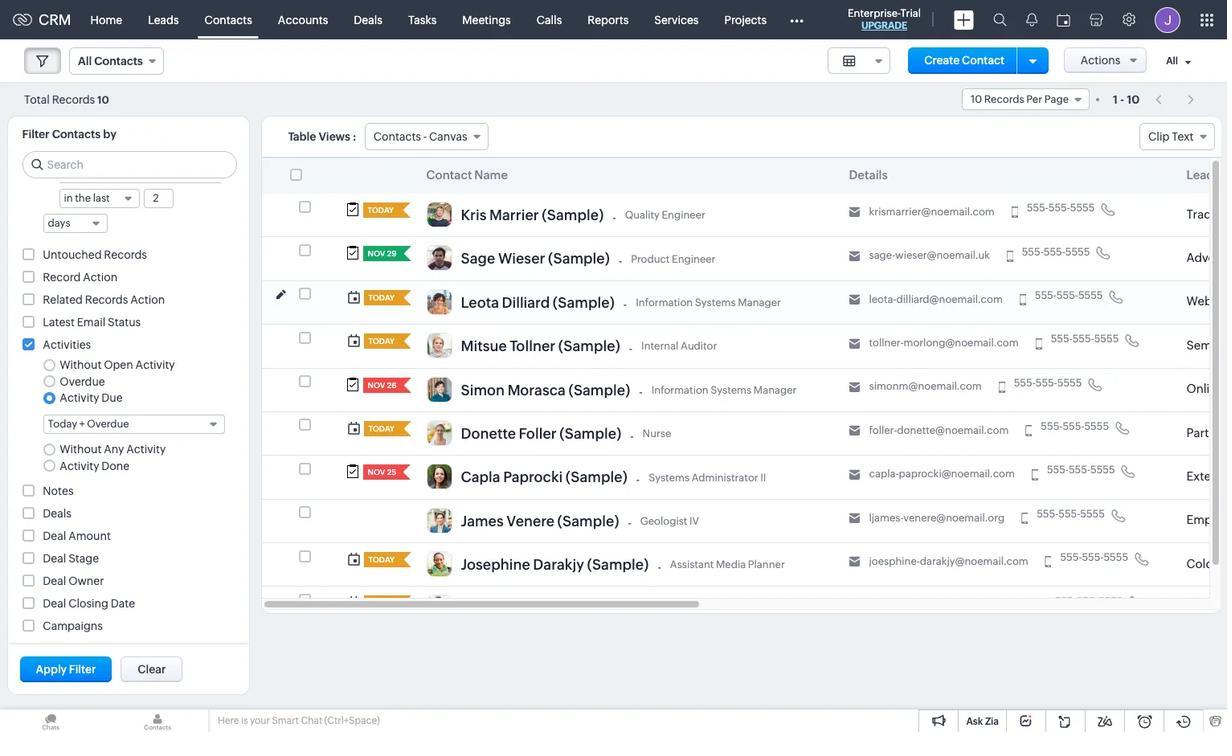 Task type: locate. For each thing, give the bounding box(es) containing it.
0 vertical spatial information systems manager
[[636, 297, 781, 309]]

without up activity done
[[60, 443, 102, 456]]

3 deal from the top
[[43, 575, 66, 588]]

canvas profile image image left james
[[427, 508, 452, 534]]

- for mitsue tollner (sample)
[[629, 342, 633, 355]]

contact right create on the top right of page
[[962, 54, 1005, 67]]

(sample) inside 'link'
[[560, 425, 622, 442]]

canvas profile image image for mitsue tollner (sample)
[[427, 333, 452, 359]]

deal owner
[[43, 575, 104, 588]]

canvas profile image image left capla
[[427, 464, 452, 490]]

0 horizontal spatial 10
[[97, 94, 109, 106]]

days field
[[43, 214, 107, 233]]

canvas profile image image left 'josephine'
[[427, 552, 452, 577]]

projects link
[[712, 0, 780, 39]]

all inside field
[[78, 55, 92, 68]]

1 horizontal spatial contact
[[962, 54, 1005, 67]]

apply filter button
[[20, 657, 112, 683]]

canvas profile image image for josephine darakjy (sample)
[[427, 552, 452, 577]]

0 vertical spatial nov
[[368, 250, 386, 258]]

deal stage
[[43, 552, 99, 565]]

action up 'related records action'
[[83, 271, 117, 284]]

(sample) for josephine darakjy (sample)
[[587, 556, 649, 573]]

records up latest email status at top
[[85, 293, 128, 306]]

krismarrier@noemail.com link
[[870, 206, 995, 219]]

nov inside 'link'
[[368, 250, 386, 258]]

filter
[[22, 128, 50, 141], [36, 650, 65, 664], [69, 663, 96, 676]]

(sample) for kris marrier (sample)
[[542, 207, 604, 224]]

enterprise-
[[848, 7, 901, 19]]

(sample) up darakjy at the bottom of the page
[[558, 513, 620, 530]]

1 vertical spatial action
[[130, 293, 165, 306]]

overdue up activity due
[[60, 375, 105, 388]]

meetings link
[[450, 0, 524, 39]]

information systems manager up auditor
[[636, 297, 781, 309]]

paprocki
[[504, 469, 563, 486]]

owner
[[68, 575, 104, 588]]

foller
[[519, 425, 557, 442]]

size image
[[843, 54, 856, 68]]

6 icon_mail image from the top
[[849, 426, 861, 437]]

nov for simon
[[368, 381, 386, 390]]

10 inside total records 10
[[97, 94, 109, 106]]

systems up auditor
[[695, 297, 736, 309]]

0 vertical spatial s
[[1222, 207, 1228, 221]]

s
[[1222, 207, 1228, 221], [1227, 382, 1228, 396]]

0 vertical spatial systems
[[695, 297, 736, 309]]

Today + Overdue field
[[43, 415, 225, 434]]

icon_mail image left simonm@noemail.com link
[[849, 382, 861, 393]]

sage
[[461, 250, 496, 267]]

records inside field
[[985, 93, 1025, 105]]

1 vertical spatial systems
[[711, 384, 752, 396]]

icon_mobile image for capla paprocki (sample)
[[1032, 469, 1039, 481]]

1 vertical spatial overdue
[[87, 418, 129, 430]]

darakjy
[[533, 556, 584, 573]]

s for kris marrier (sample)
[[1222, 207, 1228, 221]]

chats image
[[0, 710, 101, 733]]

contact down "canvas"
[[427, 168, 472, 182]]

engineer right quality
[[662, 209, 706, 221]]

contacts left the by
[[52, 128, 101, 141]]

5 icon_mail image from the top
[[849, 382, 861, 393]]

9 canvas profile image image from the top
[[427, 552, 452, 577]]

accounts
[[278, 13, 328, 26]]

1 vertical spatial manager
[[754, 384, 797, 396]]

0 vertical spatial contact
[[962, 54, 1005, 67]]

records up filter contacts by in the left top of the page
[[52, 93, 95, 106]]

icon_mobile image
[[1012, 207, 1019, 218], [1007, 251, 1014, 262], [1020, 294, 1027, 306], [1036, 338, 1043, 349], [999, 382, 1006, 393], [1026, 426, 1033, 437], [1032, 469, 1039, 481], [1022, 513, 1029, 524], [1046, 557, 1052, 568]]

nov left 26
[[368, 381, 386, 390]]

1 icon_mail image from the top
[[849, 207, 861, 218]]

10 down create contact button on the right top of page
[[971, 93, 983, 105]]

6 canvas profile image image from the top
[[427, 420, 452, 446]]

icon_mail image for james venere (sample)
[[849, 513, 861, 524]]

5 canvas profile image image from the top
[[427, 377, 452, 402]]

(sample) right paprocki
[[566, 469, 628, 486]]

icon_mobile image for mitsue tollner (sample)
[[1036, 338, 1043, 349]]

systems up geologist iv
[[649, 472, 690, 484]]

sage-wieser@noemail.uk link
[[870, 250, 990, 262]]

1 vertical spatial engineer
[[672, 253, 716, 265]]

nov
[[368, 250, 386, 258], [368, 381, 386, 390], [368, 468, 386, 477]]

simon morasca (sample)
[[461, 382, 631, 398]]

overdue right +
[[87, 418, 129, 430]]

canvas profile image image for sage wieser (sample)
[[427, 246, 452, 271]]

web
[[1187, 295, 1213, 308]]

quality engineer
[[625, 209, 706, 221]]

None field
[[828, 47, 891, 74], [58, 164, 222, 183], [58, 164, 222, 183]]

page
[[1045, 93, 1069, 105]]

4 deal from the top
[[43, 597, 66, 610]]

email
[[77, 316, 106, 329]]

(sample) for capla paprocki (sample)
[[566, 469, 628, 486]]

10 for total records 10
[[97, 94, 109, 106]]

filter inside dropdown button
[[36, 650, 65, 664]]

0 vertical spatial deals
[[354, 13, 383, 26]]

- for simon morasca (sample)
[[640, 386, 643, 399]]

information systems manager down auditor
[[652, 384, 797, 396]]

1 vertical spatial information
[[652, 384, 709, 396]]

records left per
[[985, 93, 1025, 105]]

profile element
[[1146, 0, 1191, 39]]

quality
[[625, 209, 660, 221]]

venere@noemail.org
[[904, 512, 1005, 524]]

systems down auditor
[[711, 384, 752, 396]]

1 vertical spatial information systems manager
[[652, 384, 797, 396]]

icon_mail image left joesphine-
[[849, 557, 861, 568]]

2 icon_mail image from the top
[[849, 251, 861, 262]]

today for josephine darakjy (sample)
[[369, 556, 395, 564]]

0 vertical spatial without
[[60, 359, 102, 372]]

(sample) right darakjy at the bottom of the page
[[587, 556, 649, 573]]

icon_mail image left ljames-
[[849, 513, 861, 524]]

4 canvas profile image image from the top
[[427, 333, 452, 359]]

all contacts
[[78, 55, 143, 68]]

(sample) right the wieser
[[548, 250, 610, 267]]

canvas profile image image left donette
[[427, 420, 452, 446]]

action up status
[[130, 293, 165, 306]]

canvas profile image image for kris marrier (sample)
[[427, 202, 452, 228]]

9 icon_mail image from the top
[[849, 557, 861, 568]]

deal for deal stage
[[43, 552, 66, 565]]

1 horizontal spatial 10
[[971, 93, 983, 105]]

trial
[[901, 7, 921, 19]]

dilliard
[[502, 294, 550, 311]]

manager
[[738, 297, 781, 309], [754, 384, 797, 396]]

icon_mail image
[[849, 207, 861, 218], [849, 251, 861, 262], [849, 294, 861, 306], [849, 338, 861, 349], [849, 382, 861, 393], [849, 426, 861, 437], [849, 469, 861, 481], [849, 513, 861, 524], [849, 557, 861, 568]]

deal down deal stage
[[43, 575, 66, 588]]

services link
[[642, 0, 712, 39]]

product
[[631, 253, 670, 265]]

1 deal from the top
[[43, 530, 66, 543]]

10 Records Per Page field
[[962, 88, 1090, 110]]

7 canvas profile image image from the top
[[427, 464, 452, 490]]

deal
[[43, 530, 66, 543], [43, 552, 66, 565], [43, 575, 66, 588], [43, 597, 66, 610]]

records for total
[[52, 93, 95, 106]]

deals
[[354, 13, 383, 26], [43, 507, 72, 520]]

icon_mail image left leota-
[[849, 294, 861, 306]]

simon morasca (sample) link
[[461, 382, 631, 403]]

ask
[[967, 716, 984, 728]]

mitsue
[[461, 338, 507, 355]]

information down the internal auditor
[[652, 384, 709, 396]]

canvas profile image image for james venere (sample)
[[427, 508, 452, 534]]

1 vertical spatial without
[[60, 443, 102, 456]]

10 right 1
[[1128, 93, 1140, 106]]

2 without from the top
[[60, 443, 102, 456]]

calls
[[537, 13, 562, 26]]

canvas profile image image for donette foller (sample)
[[427, 420, 452, 446]]

crm link
[[13, 11, 71, 28]]

mitsue tollner (sample)
[[461, 338, 621, 355]]

(sample) up sage wieser (sample)
[[542, 207, 604, 224]]

information up internal
[[636, 297, 693, 309]]

leads link
[[135, 0, 192, 39]]

clear
[[138, 663, 166, 676]]

deal left stage
[[43, 552, 66, 565]]

1 canvas profile image image from the top
[[427, 202, 452, 228]]

today link for leota dilliard (sample)
[[364, 290, 397, 305]]

icon_mail image for kris marrier (sample)
[[849, 207, 861, 218]]

donette
[[461, 425, 516, 442]]

None text field
[[145, 190, 173, 207]]

contact
[[962, 54, 1005, 67], [427, 168, 472, 182]]

icon_mobile image for leota dilliard (sample)
[[1020, 294, 1027, 306]]

the
[[75, 192, 91, 204]]

(sample) right the morasca
[[569, 382, 631, 398]]

icon_mail image left tollner-
[[849, 338, 861, 349]]

7 icon_mail image from the top
[[849, 469, 861, 481]]

(sample) right "tollner"
[[559, 338, 621, 355]]

1 without from the top
[[60, 359, 102, 372]]

clip
[[1149, 130, 1170, 143]]

0 horizontal spatial action
[[83, 271, 117, 284]]

All Contacts field
[[69, 47, 164, 75]]

information systems manager for leota dilliard (sample)
[[636, 297, 781, 309]]

(sample) right dilliard
[[553, 294, 615, 311]]

all down the profile icon
[[1167, 56, 1179, 67]]

10
[[1128, 93, 1140, 106], [971, 93, 983, 105], [97, 94, 109, 106]]

last
[[93, 192, 110, 204]]

- for josephine darakjy (sample)
[[658, 561, 662, 574]]

10 up the by
[[97, 94, 109, 106]]

nov left 25 at the left of page
[[368, 468, 386, 477]]

leota-dilliard@noemail.com link
[[870, 293, 1003, 306]]

(sample) right foller
[[560, 425, 622, 442]]

- for leota dilliard (sample)
[[624, 299, 627, 312]]

engineer
[[662, 209, 706, 221], [672, 253, 716, 265]]

tasks link
[[396, 0, 450, 39]]

mitsue tollner (sample) link
[[461, 338, 621, 359]]

1 nov from the top
[[368, 250, 386, 258]]

deal up campaigns
[[43, 597, 66, 610]]

canvas profile image image left kris
[[427, 202, 452, 228]]

icon_mail image down details at the right of page
[[849, 207, 861, 218]]

total records 10
[[24, 93, 109, 106]]

contacts down home
[[94, 55, 143, 68]]

engineer right product
[[672, 253, 716, 265]]

2 vertical spatial nov
[[368, 468, 386, 477]]

table
[[288, 130, 316, 143]]

deals down notes
[[43, 507, 72, 520]]

2 canvas profile image image from the top
[[427, 246, 452, 271]]

donette foller (sample)
[[461, 425, 622, 442]]

icon_mobile image for kris marrier (sample)
[[1012, 207, 1019, 218]]

today link for kris marrier (sample)
[[363, 203, 396, 218]]

information
[[636, 297, 693, 309], [652, 384, 709, 396]]

1 horizontal spatial all
[[1167, 56, 1179, 67]]

2 nov from the top
[[368, 381, 386, 390]]

0 vertical spatial information
[[636, 297, 693, 309]]

8 canvas profile image image from the top
[[427, 508, 452, 534]]

ask zia
[[967, 716, 999, 728]]

icon_mail image for capla paprocki (sample)
[[849, 469, 861, 481]]

sage wieser (sample)
[[461, 250, 610, 267]]

canvas profile image image left leota
[[427, 289, 452, 315]]

navigation
[[1148, 88, 1204, 111]]

icon_mail image for donette foller (sample)
[[849, 426, 861, 437]]

none field size
[[828, 47, 891, 74]]

1 vertical spatial s
[[1227, 382, 1228, 396]]

2 horizontal spatial 10
[[1128, 93, 1140, 106]]

product engineer
[[631, 253, 716, 265]]

1 vertical spatial deals
[[43, 507, 72, 520]]

contacts right :
[[374, 130, 421, 143]]

filter contacts by
[[22, 128, 117, 141]]

26
[[387, 381, 397, 390]]

0 horizontal spatial all
[[78, 55, 92, 68]]

(sample) for simon morasca (sample)
[[569, 382, 631, 398]]

s right online
[[1227, 382, 1228, 396]]

semina
[[1187, 338, 1228, 352]]

total
[[24, 93, 50, 106]]

1 vertical spatial nov
[[368, 381, 386, 390]]

8 icon_mail image from the top
[[849, 513, 861, 524]]

0 horizontal spatial contact
[[427, 168, 472, 182]]

icon_mail image for josephine darakjy (sample)
[[849, 557, 861, 568]]

web do
[[1187, 295, 1228, 308]]

tollner-morlong@noemail.com link
[[870, 337, 1019, 350]]

record action
[[43, 271, 117, 284]]

3 nov from the top
[[368, 468, 386, 477]]

icon_mobile image for sage wieser (sample)
[[1007, 251, 1014, 262]]

nov left 29
[[368, 250, 386, 258]]

joesphine-
[[870, 556, 920, 568]]

icon_mail image for sage wieser (sample)
[[849, 251, 861, 262]]

activity done
[[60, 460, 130, 473]]

icon_mail image left capla-
[[849, 469, 861, 481]]

activity right open
[[136, 359, 175, 372]]

signals image
[[1027, 13, 1038, 27]]

deal for deal closing date
[[43, 597, 66, 610]]

employ
[[1187, 513, 1228, 527]]

deals left tasks link
[[354, 13, 383, 26]]

3 icon_mail image from the top
[[849, 294, 861, 306]]

canvas profile image image left mitsue
[[427, 333, 452, 359]]

(sample) for mitsue tollner (sample)
[[559, 338, 621, 355]]

search element
[[984, 0, 1017, 39]]

s right trade
[[1222, 207, 1228, 221]]

10 inside field
[[971, 93, 983, 105]]

4 icon_mail image from the top
[[849, 338, 861, 349]]

contacts inside 'field'
[[374, 130, 421, 143]]

filter inside button
[[69, 663, 96, 676]]

clip text
[[1149, 130, 1194, 143]]

0 vertical spatial engineer
[[662, 209, 706, 221]]

1
[[1114, 93, 1118, 106]]

today link for mitsue tollner (sample)
[[364, 334, 397, 349]]

geologist
[[641, 515, 688, 527]]

nov 26
[[368, 381, 397, 390]]

leota
[[461, 294, 499, 311]]

profile image
[[1155, 7, 1181, 33]]

trade
[[1187, 207, 1219, 221]]

canvas profile image image
[[427, 202, 452, 228], [427, 246, 452, 271], [427, 289, 452, 315], [427, 333, 452, 359], [427, 377, 452, 402], [427, 420, 452, 446], [427, 464, 452, 490], [427, 508, 452, 534], [427, 552, 452, 577]]

3 canvas profile image image from the top
[[427, 289, 452, 315]]

deal up deal stage
[[43, 530, 66, 543]]

- for capla paprocki (sample)
[[637, 474, 640, 486]]

1 horizontal spatial action
[[130, 293, 165, 306]]

555-
[[1027, 202, 1049, 214], [1049, 202, 1071, 214], [1023, 246, 1044, 258], [1044, 246, 1066, 258], [1035, 289, 1057, 301], [1057, 289, 1079, 301], [1051, 333, 1073, 345], [1073, 333, 1095, 345], [1015, 377, 1036, 389], [1036, 377, 1058, 389], [1042, 421, 1063, 433], [1063, 421, 1085, 433], [1048, 464, 1069, 476], [1069, 464, 1091, 476], [1037, 508, 1059, 520], [1059, 508, 1081, 520], [1061, 552, 1083, 564], [1083, 552, 1104, 564], [1055, 595, 1077, 607], [1077, 595, 1099, 607]]

records up 'related records action'
[[104, 248, 147, 261]]

icon_mail image left sage-
[[849, 251, 861, 262]]

activity up notes
[[60, 460, 99, 473]]

simonm@noemail.com
[[870, 381, 982, 393]]

icon_mail image left foller-
[[849, 426, 861, 437]]

systems for leota dilliard (sample)
[[695, 297, 736, 309]]

in the last field
[[59, 189, 140, 208]]

deal for deal owner
[[43, 575, 66, 588]]

without down the activities
[[60, 359, 102, 372]]

auditor
[[681, 340, 717, 352]]

canvas profile image image left the sage
[[427, 246, 452, 271]]

0 vertical spatial manager
[[738, 297, 781, 309]]

2 deal from the top
[[43, 552, 66, 565]]

deal amount
[[43, 530, 111, 543]]

all up total records 10
[[78, 55, 92, 68]]

today for mitsue tollner (sample)
[[369, 337, 395, 346]]

josephine darakjy (sample)
[[461, 556, 649, 573]]

canvas profile image image left simon
[[427, 377, 452, 402]]



Task type: describe. For each thing, give the bounding box(es) containing it.
all for all
[[1167, 56, 1179, 67]]

overdue inside field
[[87, 418, 129, 430]]

today inside field
[[48, 418, 77, 430]]

media
[[716, 559, 746, 571]]

manager for leota dilliard (sample)
[[738, 297, 781, 309]]

(sample) for leota dilliard (sample)
[[553, 294, 615, 311]]

contacts image
[[107, 710, 208, 733]]

filter by fields button
[[8, 643, 249, 671]]

donette foller (sample) link
[[461, 425, 622, 446]]

10 for 1 - 10
[[1128, 93, 1140, 106]]

canvas profile image image for leota dilliard (sample)
[[427, 289, 452, 315]]

0 horizontal spatial deals
[[43, 507, 72, 520]]

without for without open activity
[[60, 359, 102, 372]]

actions
[[1081, 54, 1121, 67]]

contacts inside field
[[94, 55, 143, 68]]

filter by fields
[[36, 650, 119, 664]]

tollner-
[[870, 337, 904, 349]]

Other Modules field
[[780, 7, 815, 33]]

today for kris marrier (sample)
[[368, 206, 394, 215]]

tasks
[[408, 13, 437, 26]]

lead
[[1187, 168, 1215, 182]]

do
[[1215, 295, 1228, 308]]

partner
[[1187, 426, 1228, 439]]

deal for deal amount
[[43, 530, 66, 543]]

25
[[387, 468, 397, 477]]

nov for capla
[[368, 468, 386, 477]]

tollner-morlong@noemail.com
[[870, 337, 1019, 349]]

records for 10
[[985, 93, 1025, 105]]

done
[[102, 460, 130, 473]]

capla
[[461, 469, 501, 486]]

s for simon morasca (sample)
[[1227, 382, 1228, 396]]

wieser
[[498, 250, 546, 267]]

wieser@noemail.uk
[[896, 250, 990, 262]]

meetings
[[463, 13, 511, 26]]

(sample) for donette foller (sample)
[[560, 425, 622, 442]]

latest email status
[[43, 316, 141, 329]]

sage wieser (sample) link
[[461, 250, 610, 272]]

accounts link
[[265, 0, 341, 39]]

signals element
[[1017, 0, 1048, 39]]

services
[[655, 13, 699, 26]]

information for simon morasca (sample)
[[652, 384, 709, 396]]

filter for filter by fields
[[36, 650, 65, 664]]

planner
[[748, 559, 785, 571]]

records for related
[[85, 293, 128, 306]]

contacts right leads
[[205, 13, 252, 26]]

Search text field
[[23, 152, 236, 178]]

in the last
[[64, 192, 110, 204]]

search image
[[994, 13, 1007, 27]]

tollner
[[510, 338, 556, 355]]

- for sage wieser (sample)
[[619, 255, 623, 268]]

without open activity
[[60, 359, 175, 372]]

any
[[104, 443, 124, 456]]

capla paprocki (sample)
[[461, 469, 628, 486]]

canvas profile image image for capla paprocki (sample)
[[427, 464, 452, 490]]

icon_mail image for simon morasca (sample)
[[849, 382, 861, 393]]

activity up +
[[60, 392, 99, 404]]

days
[[48, 217, 70, 229]]

nov 29
[[368, 250, 397, 258]]

icon_mail image for mitsue tollner (sample)
[[849, 338, 861, 349]]

1 vertical spatial contact
[[427, 168, 472, 182]]

nurse
[[643, 428, 672, 440]]

nov for sage
[[368, 250, 386, 258]]

by
[[68, 650, 82, 664]]

2 vertical spatial systems
[[649, 472, 690, 484]]

icon_mail image for leota dilliard (sample)
[[849, 294, 861, 306]]

kris
[[461, 207, 487, 224]]

today link for josephine darakjy (sample)
[[364, 552, 397, 568]]

kris marrier (sample)
[[461, 207, 604, 224]]

capla-paprocki@noemail.com link
[[870, 468, 1015, 481]]

josephine
[[461, 556, 531, 573]]

information systems manager for simon morasca (sample)
[[652, 384, 797, 396]]

today for donette foller (sample)
[[369, 424, 395, 433]]

foller-donette@noemail.com
[[870, 424, 1009, 436]]

canvas profile image image for simon morasca (sample)
[[427, 377, 452, 402]]

assistant
[[670, 559, 714, 571]]

darakjy@noemail.com
[[920, 556, 1029, 568]]

cold ca
[[1187, 557, 1228, 571]]

icon_mobile image for josephine darakjy (sample)
[[1046, 557, 1052, 568]]

views
[[319, 130, 351, 143]]

assistant media planner
[[670, 559, 785, 571]]

externa
[[1187, 470, 1228, 483]]

contact inside button
[[962, 54, 1005, 67]]

activity down today + overdue field
[[126, 443, 166, 456]]

in
[[64, 192, 73, 204]]

notes
[[43, 485, 74, 497]]

home link
[[78, 0, 135, 39]]

today link for donette foller (sample)
[[364, 421, 397, 437]]

simonm@noemail.com link
[[870, 381, 982, 394]]

manager for simon morasca (sample)
[[754, 384, 797, 396]]

Contacts - Canvas field
[[365, 123, 489, 150]]

reports link
[[575, 0, 642, 39]]

leota-dilliard@noemail.com
[[870, 293, 1003, 305]]

records for untouched
[[104, 248, 147, 261]]

chat
[[301, 716, 323, 727]]

without for without any activity
[[60, 443, 102, 456]]

joesphine-darakjy@noemail.com link
[[870, 556, 1029, 568]]

crm
[[39, 11, 71, 28]]

text
[[1172, 130, 1194, 143]]

simon
[[461, 382, 505, 398]]

all for all contacts
[[78, 55, 92, 68]]

+
[[79, 418, 85, 430]]

(sample) for james venere (sample)
[[558, 513, 620, 530]]

here is your smart chat (ctrl+space)
[[218, 716, 380, 727]]

create menu element
[[945, 0, 984, 39]]

0 vertical spatial action
[[83, 271, 117, 284]]

(sample) for sage wieser (sample)
[[548, 250, 610, 267]]

calendar image
[[1057, 13, 1071, 26]]

engineer for kris marrier (sample)
[[662, 209, 706, 221]]

1 horizontal spatial deals
[[354, 13, 383, 26]]

Clip Text field
[[1140, 123, 1215, 150]]

contacts link
[[192, 0, 265, 39]]

create menu image
[[954, 10, 975, 29]]

today for leota dilliard (sample)
[[369, 293, 395, 302]]

nov 26 link
[[363, 378, 397, 393]]

reports
[[588, 13, 629, 26]]

latest
[[43, 316, 75, 329]]

0 vertical spatial overdue
[[60, 375, 105, 388]]

foller-donette@noemail.com link
[[870, 424, 1009, 437]]

zia
[[986, 716, 999, 728]]

without any activity
[[60, 443, 166, 456]]

10 records per page
[[971, 93, 1069, 105]]

create contact button
[[909, 47, 1021, 74]]

foller-
[[870, 424, 898, 436]]

cold
[[1187, 557, 1214, 571]]

filter for filter contacts by
[[22, 128, 50, 141]]

nov 25
[[368, 468, 397, 477]]

engineer for sage wieser (sample)
[[672, 253, 716, 265]]

details
[[849, 168, 888, 182]]

systems for simon morasca (sample)
[[711, 384, 752, 396]]

- for kris marrier (sample)
[[613, 211, 616, 224]]

1 - 10
[[1114, 93, 1140, 106]]

activities
[[43, 339, 91, 351]]

iv
[[690, 515, 700, 527]]

information for leota dilliard (sample)
[[636, 297, 693, 309]]

- inside 'field'
[[424, 130, 427, 143]]

dilliard@noemail.com
[[897, 293, 1003, 305]]

apply filter
[[36, 663, 96, 676]]

- for james venere (sample)
[[628, 517, 632, 530]]

- for donette foller (sample)
[[631, 430, 634, 443]]

deal closing date
[[43, 597, 135, 610]]

smart
[[272, 716, 299, 727]]

today + overdue
[[48, 418, 129, 430]]



Task type: vqa. For each thing, say whether or not it's contained in the screenshot.
the "Redesign"
no



